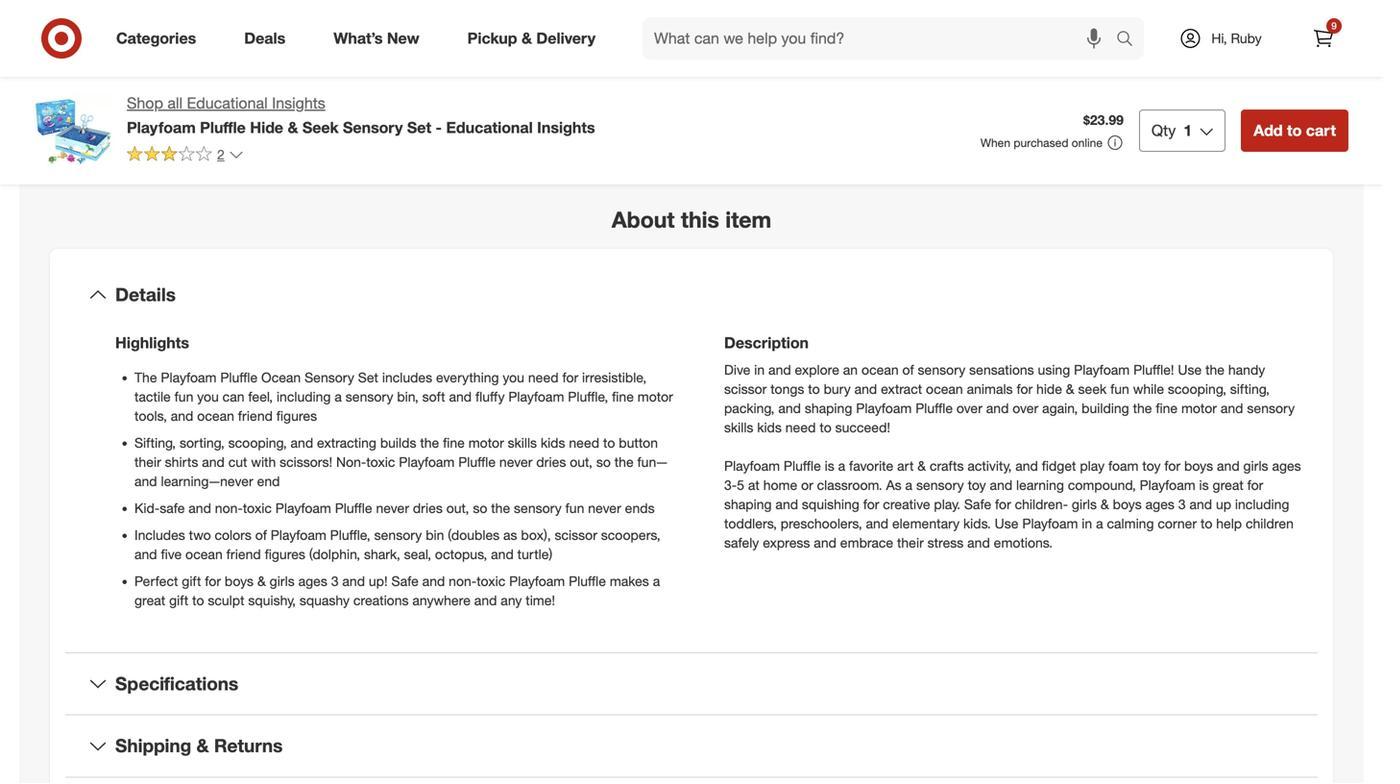 Task type: describe. For each thing, give the bounding box(es) containing it.
fun inside 'dive in and explore an ocean of sensory sensations using playfoam pluffle! use the handy scissor tongs to bury and extract ocean animals for hide & seek fun while scooping, sifting, packing, and shaping playfoam pluffle over and over again, building the fine motor and sensory skills kids need to succeed!'
[[1111, 380, 1130, 397]]

up!
[[369, 573, 388, 589]]

and left up!
[[343, 573, 365, 589]]

pluffle inside 'dive in and explore an ocean of sensory sensations using playfoam pluffle! use the handy scissor tongs to bury and extract ocean animals for hide & seek fun while scooping, sifting, packing, and shaping playfoam pluffle over and over again, building the fine motor and sensory skills kids need to succeed!'
[[916, 400, 953, 416]]

set inside 'the playfoam pluffle ocean sensory set includes everything you need for irresistible, tactile fun you can feel, including a sensory bin, soft and fluffy playfoam pluffle, fine motor tools, and ocean friend figures'
[[358, 369, 379, 386]]

playfoam up at
[[725, 457, 780, 474]]

set inside 'shop all educational insights playfoam pluffle hide & seek sensory set - educational insights'
[[407, 118, 432, 137]]

activity,
[[968, 457, 1012, 474]]

specifications
[[115, 673, 239, 695]]

the up as
[[491, 500, 510, 516]]

can
[[223, 388, 245, 405]]

perfect
[[135, 573, 178, 589]]

categories link
[[100, 17, 220, 60]]

when
[[981, 136, 1011, 150]]

need inside sifting, sorting, scooping, and extracting builds the fine motor skills kids need to button their shirts and cut with scissors! non-toxic playfoam pluffle never dries out, so the fun— and learning—never end
[[569, 434, 600, 451]]

qty
[[1152, 121, 1177, 140]]

this
[[681, 206, 720, 233]]

learn
[[724, 12, 753, 27]]

compound,
[[1068, 476, 1137, 493]]

ocean right extract
[[926, 380, 964, 397]]

online
[[1072, 136, 1103, 150]]

button
[[619, 434, 658, 451]]

the down button
[[615, 453, 634, 470]]

children
[[1246, 515, 1294, 532]]

everything
[[436, 369, 499, 386]]

sensory inside 'shop all educational insights playfoam pluffle hide & seek sensory set - educational insights'
[[343, 118, 403, 137]]

& inside 'dive in and explore an ocean of sensory sensations using playfoam pluffle! use the handy scissor tongs to bury and extract ocean animals for hide & seek fun while scooping, sifting, packing, and shaping playfoam pluffle over and over again, building the fine motor and sensory skills kids need to succeed!'
[[1067, 380, 1075, 397]]

playfoam up tactile
[[161, 369, 217, 386]]

soft
[[423, 388, 446, 405]]

about
[[612, 206, 675, 233]]

fun for the playfoam pluffle ocean sensory set includes everything you need for irresistible, tactile fun you can feel, including a sensory bin, soft and fluffy playfoam pluffle, fine motor tools, and ocean friend figures
[[175, 388, 194, 405]]

2 vertical spatial educational
[[446, 118, 533, 137]]

and down activity,
[[990, 476, 1013, 493]]

including inside 'the playfoam pluffle ocean sensory set includes everything you need for irresistible, tactile fun you can feel, including a sensory bin, soft and fluffy playfoam pluffle, fine motor tools, and ocean friend figures'
[[277, 388, 331, 405]]

so inside sifting, sorting, scooping, and extracting builds the fine motor skills kids need to button their shirts and cut with scissors! non-toxic playfoam pluffle never dries out, so the fun— and learning—never end
[[597, 453, 611, 470]]

scissor inside 'dive in and explore an ocean of sensory sensations using playfoam pluffle! use the handy scissor tongs to bury and extract ocean animals for hide & seek fun while scooping, sifting, packing, and shaping playfoam pluffle over and over again, building the fine motor and sensory skills kids need to succeed!'
[[725, 380, 767, 397]]

and right "tools,"
[[171, 407, 193, 424]]

for right foam
[[1165, 457, 1181, 474]]

image of playfoam pluffle hide & seek sensory set - educational insights image
[[35, 92, 111, 169]]

scooping, inside sifting, sorting, scooping, and extracting builds the fine motor skills kids need to button their shirts and cut with scissors! non-toxic playfoam pluffle never dries out, so the fun— and learning—never end
[[228, 434, 287, 451]]

perfect gift for boys & girls ages 3 and up! safe and non-toxic playfoam pluffle makes a great gift to sculpt squishy, squashy creations anywhere and any time!
[[135, 573, 660, 609]]

makes
[[610, 573, 649, 589]]

2
[[217, 146, 225, 163]]

pluffle, inside includes two colors of playfoam pluffle, sensory bin (doubles as box), scissor scoopers, and five ocean friend figures (dolphin, shark, seal, octopus, and turtle)
[[330, 526, 371, 543]]

ocean
[[261, 369, 301, 386]]

and up kid-
[[135, 473, 157, 489]]

fidget
[[1042, 457, 1077, 474]]

sensory up box),
[[514, 500, 562, 516]]

1 vertical spatial dries
[[413, 500, 443, 516]]

ends
[[625, 500, 655, 516]]

playfoam down extract
[[857, 400, 912, 416]]

for up children
[[1248, 476, 1264, 493]]

their inside sifting, sorting, scooping, and extracting builds the fine motor skills kids need to button their shirts and cut with scissors! non-toxic playfoam pluffle never dries out, so the fun— and learning—never end
[[135, 453, 161, 470]]

add to cart button
[[1242, 110, 1349, 152]]

bury
[[824, 380, 851, 397]]

(doubles
[[448, 526, 500, 543]]

turtle)
[[518, 546, 553, 562]]

non- inside perfect gift for boys & girls ages 3 and up! safe and non-toxic playfoam pluffle makes a great gift to sculpt squishy, squashy creations anywhere and any time!
[[449, 573, 477, 589]]

and up embrace
[[866, 515, 889, 532]]

3 inside the playfoam pluffle is a favorite art & crafts activity, and fidget play foam toy for boys and girls ages 3-5 at home or classroom. as a sensory toy and learning compound, playfoam is great for shaping and squishing for creative play. safe for children- girls & boys ages 3 and up including toddlers, preschoolers, and elementary kids. use playfoam in a calming corner to help children safely express and embrace their stress and emotions.
[[1179, 496, 1186, 513]]

and up scissors!
[[291, 434, 313, 451]]

and down everything
[[449, 388, 472, 405]]

scissor inside includes two colors of playfoam pluffle, sensory bin (doubles as box), scissor scoopers, and five ocean friend figures (dolphin, shark, seal, octopus, and turtle)
[[555, 526, 598, 543]]

1 horizontal spatial ages
[[1146, 496, 1175, 513]]

1 horizontal spatial boys
[[1113, 496, 1142, 513]]

handy
[[1229, 361, 1266, 378]]

boys inside perfect gift for boys & girls ages 3 and up! safe and non-toxic playfoam pluffle makes a great gift to sculpt squishy, squashy creations anywhere and any time!
[[225, 573, 254, 589]]

9
[[1332, 20, 1338, 32]]

sifting,
[[135, 434, 176, 451]]

pluffle down non-
[[335, 500, 372, 516]]

to down explore
[[809, 380, 820, 397]]

skills inside 'dive in and explore an ocean of sensory sensations using playfoam pluffle! use the handy scissor tongs to bury and extract ocean animals for hide & seek fun while scooping, sifting, packing, and shaping playfoam pluffle over and over again, building the fine motor and sensory skills kids need to succeed!'
[[725, 419, 754, 436]]

and up two on the bottom of the page
[[189, 500, 211, 516]]

at
[[749, 476, 760, 493]]

bin,
[[397, 388, 419, 405]]

learning
[[1017, 476, 1065, 493]]

2 horizontal spatial never
[[588, 500, 622, 516]]

sensory inside includes two colors of playfoam pluffle, sensory bin (doubles as box), scissor scoopers, and five ocean friend figures (dolphin, shark, seal, octopus, and turtle)
[[374, 526, 422, 543]]

shop all educational insights playfoam pluffle hide & seek sensory set - educational insights
[[127, 94, 595, 137]]

toxic inside sifting, sorting, scooping, and extracting builds the fine motor skills kids need to button their shirts and cut with scissors! non-toxic playfoam pluffle never dries out, so the fun— and learning—never end
[[366, 453, 395, 470]]

playfoam up seek
[[1075, 361, 1130, 378]]

sensory inside 'the playfoam pluffle ocean sensory set includes everything you need for irresistible, tactile fun you can feel, including a sensory bin, soft and fluffy playfoam pluffle, fine motor tools, and ocean friend figures'
[[346, 388, 394, 405]]

includes
[[382, 369, 433, 386]]

shaping inside the playfoam pluffle is a favorite art & crafts activity, and fidget play foam toy for boys and girls ages 3-5 at home or classroom. as a sensory toy and learning compound, playfoam is great for shaping and squishing for creative play. safe for children- girls & boys ages 3 and up including toddlers, preschoolers, and elementary kids. use playfoam in a calming corner to help children safely express and embrace their stress and emotions.
[[725, 496, 772, 513]]

and down kids.
[[968, 534, 991, 551]]

safe inside the playfoam pluffle is a favorite art & crafts activity, and fidget play foam toy for boys and girls ages 3-5 at home or classroom. as a sensory toy and learning compound, playfoam is great for shaping and squishing for creative play. safe for children- girls & boys ages 3 and up including toddlers, preschoolers, and elementary kids. use playfoam in a calming corner to help children safely express and embrace their stress and emotions.
[[965, 496, 992, 513]]

advertisement region
[[715, 50, 1349, 123]]

help
[[1217, 515, 1243, 532]]

the playfoam pluffle ocean sensory set includes everything you need for irresistible, tactile fun you can feel, including a sensory bin, soft and fluffy playfoam pluffle, fine motor tools, and ocean friend figures
[[135, 369, 674, 424]]

learn more from educational insights button
[[715, 4, 925, 35]]

play
[[1081, 457, 1105, 474]]

1 horizontal spatial insights
[[537, 118, 595, 137]]

sculpt
[[208, 592, 245, 609]]

non-
[[336, 453, 366, 470]]

shipping & returns
[[115, 735, 283, 757]]

time!
[[526, 592, 556, 609]]

end
[[257, 473, 280, 489]]

(dolphin,
[[309, 546, 360, 562]]

emotions.
[[994, 534, 1053, 551]]

learning—never
[[161, 473, 253, 489]]

playfoam inside perfect gift for boys & girls ages 3 and up! safe and non-toxic playfoam pluffle makes a great gift to sculpt squishy, squashy creations anywhere and any time!
[[510, 573, 565, 589]]

image gallery element
[[35, 0, 669, 165]]

0 horizontal spatial never
[[376, 500, 409, 516]]

includes
[[135, 526, 185, 543]]

classroom.
[[818, 476, 883, 493]]

using
[[1038, 361, 1071, 378]]

0 vertical spatial gift
[[182, 573, 201, 589]]

and down home
[[776, 496, 799, 513]]

including inside the playfoam pluffle is a favorite art & crafts activity, and fidget play foam toy for boys and girls ages 3-5 at home or classroom. as a sensory toy and learning compound, playfoam is great for shaping and squishing for creative play. safe for children- girls & boys ages 3 and up including toddlers, preschoolers, and elementary kids. use playfoam in a calming corner to help children safely express and embrace their stress and emotions.
[[1236, 496, 1290, 513]]

a inside 'the playfoam pluffle ocean sensory set includes everything you need for irresistible, tactile fun you can feel, including a sensory bin, soft and fluffy playfoam pluffle, fine motor tools, and ocean friend figures'
[[335, 388, 342, 405]]

and down includes
[[135, 546, 157, 562]]

& inside 'shop all educational insights playfoam pluffle hide & seek sensory set - educational insights'
[[288, 118, 298, 137]]

hide
[[250, 118, 283, 137]]

shaping inside 'dive in and explore an ocean of sensory sensations using playfoam pluffle! use the handy scissor tongs to bury and extract ocean animals for hide & seek fun while scooping, sifting, packing, and shaping playfoam pluffle over and over again, building the fine motor and sensory skills kids need to succeed!'
[[805, 400, 853, 416]]

0 vertical spatial boys
[[1185, 457, 1214, 474]]

a up classroom.
[[839, 457, 846, 474]]

again,
[[1043, 400, 1079, 416]]

1 vertical spatial girls
[[1072, 496, 1097, 513]]

for left children-
[[996, 496, 1012, 513]]

details
[[115, 284, 176, 306]]

item
[[726, 206, 772, 233]]

tactile
[[135, 388, 171, 405]]

packing,
[[725, 400, 775, 416]]

favorite
[[850, 457, 894, 474]]

3 inside perfect gift for boys & girls ages 3 and up! safe and non-toxic playfoam pluffle makes a great gift to sculpt squishy, squashy creations anywhere and any time!
[[331, 573, 339, 589]]

in inside the playfoam pluffle is a favorite art & crafts activity, and fidget play foam toy for boys and girls ages 3-5 at home or classroom. as a sensory toy and learning compound, playfoam is great for shaping and squishing for creative play. safe for children- girls & boys ages 3 and up including toddlers, preschoolers, and elementary kids. use playfoam in a calming corner to help children safely express and embrace their stress and emotions.
[[1082, 515, 1093, 532]]

building
[[1082, 400, 1130, 416]]

sensory down sifting,
[[1248, 400, 1296, 416]]

and up tongs
[[769, 361, 792, 378]]

shop
[[127, 94, 163, 112]]

1 horizontal spatial toy
[[1143, 457, 1161, 474]]

1 vertical spatial toxic
[[243, 500, 272, 516]]

toxic inside perfect gift for boys & girls ages 3 and up! safe and non-toxic playfoam pluffle makes a great gift to sculpt squishy, squashy creations anywhere and any time!
[[477, 573, 506, 589]]

animals
[[967, 380, 1013, 397]]

seek
[[303, 118, 339, 137]]

a inside perfect gift for boys & girls ages 3 and up! safe and non-toxic playfoam pluffle makes a great gift to sculpt squishy, squashy creations anywhere and any time!
[[653, 573, 660, 589]]

motor inside 'dive in and explore an ocean of sensory sensations using playfoam pluffle! use the handy scissor tongs to bury and extract ocean animals for hide & seek fun while scooping, sifting, packing, and shaping playfoam pluffle over and over again, building the fine motor and sensory skills kids need to succeed!'
[[1182, 400, 1218, 416]]

sensory up extract
[[918, 361, 966, 378]]

and left "any"
[[475, 592, 497, 609]]

what's new link
[[317, 17, 444, 60]]

of inside 'dive in and explore an ocean of sensory sensations using playfoam pluffle! use the handy scissor tongs to bury and extract ocean animals for hide & seek fun while scooping, sifting, packing, and shaping playfoam pluffle over and over again, building the fine motor and sensory skills kids need to succeed!'
[[903, 361, 915, 378]]

two
[[189, 526, 211, 543]]

while
[[1134, 380, 1165, 397]]

0 horizontal spatial out,
[[447, 500, 469, 516]]

safe inside perfect gift for boys & girls ages 3 and up! safe and non-toxic playfoam pluffle makes a great gift to sculpt squishy, squashy creations anywhere and any time!
[[392, 573, 419, 589]]

elementary
[[893, 515, 960, 532]]

seal,
[[404, 546, 432, 562]]

to inside the playfoam pluffle is a favorite art & crafts activity, and fidget play foam toy for boys and girls ages 3-5 at home or classroom. as a sensory toy and learning compound, playfoam is great for shaping and squishing for creative play. safe for children- girls & boys ages 3 and up including toddlers, preschoolers, and elementary kids. use playfoam in a calming corner to help children safely express and embrace their stress and emotions.
[[1201, 515, 1213, 532]]

about this item
[[612, 206, 772, 233]]

playfoam pluffle is a favorite art & crafts activity, and fidget play foam toy for boys and girls ages 3-5 at home or classroom. as a sensory toy and learning compound, playfoam is great for shaping and squishing for creative play. safe for children- girls & boys ages 3 and up including toddlers, preschoolers, and elementary kids. use playfoam in a calming corner to help children safely express and embrace their stress and emotions.
[[725, 457, 1302, 551]]

add
[[1254, 121, 1284, 140]]

pluffle inside the playfoam pluffle is a favorite art & crafts activity, and fidget play foam toy for boys and girls ages 3-5 at home or classroom. as a sensory toy and learning compound, playfoam is great for shaping and squishing for creative play. safe for children- girls & boys ages 3 and up including toddlers, preschoolers, and elementary kids. use playfoam in a calming corner to help children safely express and embrace their stress and emotions.
[[784, 457, 821, 474]]

educational inside learn more from educational insights button
[[813, 12, 873, 27]]

1 vertical spatial educational
[[187, 94, 268, 112]]

hi,
[[1212, 30, 1228, 47]]

0 horizontal spatial is
[[825, 457, 835, 474]]

and down an
[[855, 380, 878, 397]]

kids.
[[964, 515, 992, 532]]

and down tongs
[[779, 400, 801, 416]]

scoopers,
[[601, 526, 661, 543]]

extract
[[881, 380, 923, 397]]

and up the anywhere
[[423, 573, 445, 589]]

embrace
[[841, 534, 894, 551]]

deals
[[244, 29, 286, 48]]

ocean inside includes two colors of playfoam pluffle, sensory bin (doubles as box), scissor scoopers, and five ocean friend figures (dolphin, shark, seal, octopus, and turtle)
[[186, 546, 223, 562]]

and down as
[[491, 546, 514, 562]]

tongs
[[771, 380, 805, 397]]

feel,
[[248, 388, 273, 405]]

up
[[1217, 496, 1232, 513]]

an
[[844, 361, 858, 378]]

creative
[[883, 496, 931, 513]]

0 vertical spatial you
[[503, 369, 525, 386]]

ruby
[[1232, 30, 1262, 47]]

squishy,
[[248, 592, 296, 609]]

playfoam up corner
[[1140, 476, 1196, 493]]

playfoam right fluffy on the left of the page
[[509, 388, 565, 405]]

any
[[501, 592, 522, 609]]

great inside the playfoam pluffle is a favorite art & crafts activity, and fidget play foam toy for boys and girls ages 3-5 at home or classroom. as a sensory toy and learning compound, playfoam is great for shaping and squishing for creative play. safe for children- girls & boys ages 3 and up including toddlers, preschoolers, and elementary kids. use playfoam in a calming corner to help children safely express and embrace their stress and emotions.
[[1213, 476, 1244, 493]]

of inside includes two colors of playfoam pluffle, sensory bin (doubles as box), scissor scoopers, and five ocean friend figures (dolphin, shark, seal, octopus, and turtle)
[[255, 526, 267, 543]]

0 horizontal spatial toy
[[968, 476, 987, 493]]

to inside sifting, sorting, scooping, and extracting builds the fine motor skills kids need to button their shirts and cut with scissors! non-toxic playfoam pluffle never dries out, so the fun— and learning—never end
[[604, 434, 615, 451]]



Task type: locate. For each thing, give the bounding box(es) containing it.
play.
[[935, 496, 961, 513]]

to
[[1288, 121, 1303, 140], [809, 380, 820, 397], [820, 419, 832, 436], [604, 434, 615, 451], [1201, 515, 1213, 532], [192, 592, 204, 609]]

and up learning—never
[[202, 453, 225, 470]]

1 horizontal spatial need
[[569, 434, 600, 451]]

1 horizontal spatial set
[[407, 118, 432, 137]]

as
[[887, 476, 902, 493]]

fun inside 'the playfoam pluffle ocean sensory set includes everything you need for irresistible, tactile fun you can feel, including a sensory bin, soft and fluffy playfoam pluffle, fine motor tools, and ocean friend figures'
[[175, 388, 194, 405]]

ages up corner
[[1146, 496, 1175, 513]]

for inside 'the playfoam pluffle ocean sensory set includes everything you need for irresistible, tactile fun you can feel, including a sensory bin, soft and fluffy playfoam pluffle, fine motor tools, and ocean friend figures'
[[563, 369, 579, 386]]

0 vertical spatial toy
[[1143, 457, 1161, 474]]

sensory right ocean
[[305, 369, 355, 386]]

& inside perfect gift for boys & girls ages 3 and up! safe and non-toxic playfoam pluffle makes a great gift to sculpt squishy, squashy creations anywhere and any time!
[[258, 573, 266, 589]]

0 vertical spatial dries
[[537, 453, 566, 470]]

scooping, down pluffle! on the right top
[[1169, 380, 1227, 397]]

dries
[[537, 453, 566, 470], [413, 500, 443, 516]]

figures inside includes two colors of playfoam pluffle, sensory bin (doubles as box), scissor scoopers, and five ocean friend figures (dolphin, shark, seal, octopus, and turtle)
[[265, 546, 306, 562]]

&
[[522, 29, 532, 48], [288, 118, 298, 137], [1067, 380, 1075, 397], [918, 457, 927, 474], [1101, 496, 1110, 513], [258, 573, 266, 589], [197, 735, 209, 757]]

squashy
[[300, 592, 350, 609]]

motor right building
[[1182, 400, 1218, 416]]

and up learning
[[1016, 457, 1039, 474]]

explore
[[795, 361, 840, 378]]

toy right foam
[[1143, 457, 1161, 474]]

delivery
[[537, 29, 596, 48]]

motor down irresistible,
[[638, 388, 674, 405]]

in inside 'dive in and explore an ocean of sensory sensations using playfoam pluffle! use the handy scissor tongs to bury and extract ocean animals for hide & seek fun while scooping, sifting, packing, and shaping playfoam pluffle over and over again, building the fine motor and sensory skills kids need to succeed!'
[[755, 361, 765, 378]]

five
[[161, 546, 182, 562]]

fun left ends
[[566, 500, 585, 516]]

figures inside 'the playfoam pluffle ocean sensory set includes everything you need for irresistible, tactile fun you can feel, including a sensory bin, soft and fluffy playfoam pluffle, fine motor tools, and ocean friend figures'
[[277, 407, 317, 424]]

1 horizontal spatial educational
[[446, 118, 533, 137]]

ages
[[1273, 457, 1302, 474], [1146, 496, 1175, 513], [298, 573, 328, 589]]

2 vertical spatial boys
[[225, 573, 254, 589]]

0 vertical spatial great
[[1213, 476, 1244, 493]]

non-
[[215, 500, 243, 516], [449, 573, 477, 589]]

pluffle inside 'the playfoam pluffle ocean sensory set includes everything you need for irresistible, tactile fun you can feel, including a sensory bin, soft and fluffy playfoam pluffle, fine motor tools, and ocean friend figures'
[[220, 369, 258, 386]]

dries up box),
[[537, 453, 566, 470]]

sensory
[[343, 118, 403, 137], [305, 369, 355, 386]]

1 horizontal spatial shaping
[[805, 400, 853, 416]]

1 horizontal spatial kids
[[758, 419, 782, 436]]

0 vertical spatial sensory
[[343, 118, 403, 137]]

dries inside sifting, sorting, scooping, and extracting builds the fine motor skills kids need to button their shirts and cut with scissors! non-toxic playfoam pluffle never dries out, so the fun— and learning—never end
[[537, 453, 566, 470]]

fine inside 'the playfoam pluffle ocean sensory set includes everything you need for irresistible, tactile fun you can feel, including a sensory bin, soft and fluffy playfoam pluffle, fine motor tools, and ocean friend figures'
[[612, 388, 634, 405]]

kids inside 'dive in and explore an ocean of sensory sensations using playfoam pluffle! use the handy scissor tongs to bury and extract ocean animals for hide & seek fun while scooping, sifting, packing, and shaping playfoam pluffle over and over again, building the fine motor and sensory skills kids need to succeed!'
[[758, 419, 782, 436]]

for left irresistible,
[[563, 369, 579, 386]]

1 horizontal spatial of
[[903, 361, 915, 378]]

tools,
[[135, 407, 167, 424]]

pluffle down extract
[[916, 400, 953, 416]]

kid-safe and non-toxic playfoam pluffle never dries out, so the sensory fun never ends
[[135, 500, 655, 516]]

boys
[[1185, 457, 1214, 474], [1113, 496, 1142, 513], [225, 573, 254, 589]]

ocean inside 'the playfoam pluffle ocean sensory set includes everything you need for irresistible, tactile fun you can feel, including a sensory bin, soft and fluffy playfoam pluffle, fine motor tools, and ocean friend figures'
[[197, 407, 234, 424]]

to inside button
[[1288, 121, 1303, 140]]

1 vertical spatial of
[[255, 526, 267, 543]]

ages inside perfect gift for boys & girls ages 3 and up! safe and non-toxic playfoam pluffle makes a great gift to sculpt squishy, squashy creations anywhere and any time!
[[298, 573, 328, 589]]

skills inside sifting, sorting, scooping, and extracting builds the fine motor skills kids need to button their shirts and cut with scissors! non-toxic playfoam pluffle never dries out, so the fun— and learning—never end
[[508, 434, 537, 451]]

ages up children
[[1273, 457, 1302, 474]]

never left ends
[[588, 500, 622, 516]]

fine inside 'dive in and explore an ocean of sensory sensations using playfoam pluffle! use the handy scissor tongs to bury and extract ocean animals for hide & seek fun while scooping, sifting, packing, and shaping playfoam pluffle over and over again, building the fine motor and sensory skills kids need to succeed!'
[[1156, 400, 1178, 416]]

you up fluffy on the left of the page
[[503, 369, 525, 386]]

1 horizontal spatial you
[[503, 369, 525, 386]]

kids down packing,
[[758, 419, 782, 436]]

playfoam pluffle hide &#38; seek sensory set - educational insights, 5 of 6 image
[[35, 0, 344, 160]]

1 vertical spatial gift
[[169, 592, 189, 609]]

kids inside sifting, sorting, scooping, and extracting builds the fine motor skills kids need to button their shirts and cut with scissors! non-toxic playfoam pluffle never dries out, so the fun— and learning—never end
[[541, 434, 566, 451]]

0 vertical spatial insights
[[876, 12, 917, 27]]

purchased
[[1014, 136, 1069, 150]]

0 vertical spatial their
[[135, 453, 161, 470]]

ocean down two on the bottom of the page
[[186, 546, 223, 562]]

sensory down crafts
[[917, 476, 965, 493]]

including up children
[[1236, 496, 1290, 513]]

ages up squashy
[[298, 573, 328, 589]]

never down fluffy on the left of the page
[[500, 453, 533, 470]]

friend
[[238, 407, 273, 424], [226, 546, 261, 562]]

figures down ocean
[[277, 407, 317, 424]]

set
[[407, 118, 432, 137], [358, 369, 379, 386]]

use inside 'dive in and explore an ocean of sensory sensations using playfoam pluffle! use the handy scissor tongs to bury and extract ocean animals for hide & seek fun while scooping, sifting, packing, and shaping playfoam pluffle over and over again, building the fine motor and sensory skills kids need to succeed!'
[[1179, 361, 1202, 378]]

motor inside 'the playfoam pluffle ocean sensory set includes everything you need for irresistible, tactile fun you can feel, including a sensory bin, soft and fluffy playfoam pluffle, fine motor tools, and ocean friend figures'
[[638, 388, 674, 405]]

and down animals
[[987, 400, 1009, 416]]

in right dive
[[755, 361, 765, 378]]

stress
[[928, 534, 964, 551]]

as
[[504, 526, 518, 543]]

1 horizontal spatial skills
[[725, 419, 754, 436]]

fun for kid-safe and non-toxic playfoam pluffle never dries out, so the sensory fun never ends
[[566, 500, 585, 516]]

corner
[[1158, 515, 1198, 532]]

and down sifting,
[[1221, 400, 1244, 416]]

includes two colors of playfoam pluffle, sensory bin (doubles as box), scissor scoopers, and five ocean friend figures (dolphin, shark, seal, octopus, and turtle)
[[135, 526, 661, 562]]

for inside 'dive in and explore an ocean of sensory sensations using playfoam pluffle! use the handy scissor tongs to bury and extract ocean animals for hide & seek fun while scooping, sifting, packing, and shaping playfoam pluffle over and over again, building the fine motor and sensory skills kids need to succeed!'
[[1017, 380, 1033, 397]]

for up "sculpt"
[[205, 573, 221, 589]]

sensory right seek
[[343, 118, 403, 137]]

skills up as
[[508, 434, 537, 451]]

need left irresistible,
[[528, 369, 559, 386]]

fine
[[612, 388, 634, 405], [1156, 400, 1178, 416], [443, 434, 465, 451]]

scissor right box),
[[555, 526, 598, 543]]

2 horizontal spatial boys
[[1185, 457, 1214, 474]]

1 vertical spatial scooping,
[[228, 434, 287, 451]]

fun
[[1111, 380, 1130, 397], [175, 388, 194, 405], [566, 500, 585, 516]]

1 vertical spatial ages
[[1146, 496, 1175, 513]]

sensations
[[970, 361, 1035, 378]]

1 horizontal spatial non-
[[449, 573, 477, 589]]

need
[[528, 369, 559, 386], [786, 419, 816, 436], [569, 434, 600, 451]]

pluffle inside perfect gift for boys & girls ages 3 and up! safe and non-toxic playfoam pluffle makes a great gift to sculpt squishy, squashy creations anywhere and any time!
[[569, 573, 606, 589]]

the down while
[[1134, 400, 1153, 416]]

use up emotions. on the bottom right of the page
[[995, 515, 1019, 532]]

pluffle, up the (dolphin,
[[330, 526, 371, 543]]

pluffle!
[[1134, 361, 1175, 378]]

0 horizontal spatial great
[[135, 592, 165, 609]]

out, inside sifting, sorting, scooping, and extracting builds the fine motor skills kids need to button their shirts and cut with scissors! non-toxic playfoam pluffle never dries out, so the fun— and learning—never end
[[570, 453, 593, 470]]

the left handy
[[1206, 361, 1225, 378]]

0 horizontal spatial fine
[[443, 434, 465, 451]]

1 vertical spatial insights
[[272, 94, 326, 112]]

search button
[[1108, 17, 1154, 63]]

need inside 'dive in and explore an ocean of sensory sensations using playfoam pluffle! use the handy scissor tongs to bury and extract ocean animals for hide & seek fun while scooping, sifting, packing, and shaping playfoam pluffle over and over again, building the fine motor and sensory skills kids need to succeed!'
[[786, 419, 816, 436]]

out,
[[570, 453, 593, 470], [447, 500, 469, 516]]

friend down colors
[[226, 546, 261, 562]]

motor inside sifting, sorting, scooping, and extracting builds the fine motor skills kids need to button their shirts and cut with scissors! non-toxic playfoam pluffle never dries out, so the fun— and learning—never end
[[469, 434, 504, 451]]

and
[[769, 361, 792, 378], [855, 380, 878, 397], [449, 388, 472, 405], [779, 400, 801, 416], [987, 400, 1009, 416], [1221, 400, 1244, 416], [171, 407, 193, 424], [291, 434, 313, 451], [202, 453, 225, 470], [1016, 457, 1039, 474], [1218, 457, 1240, 474], [135, 473, 157, 489], [990, 476, 1013, 493], [776, 496, 799, 513], [1190, 496, 1213, 513], [189, 500, 211, 516], [866, 515, 889, 532], [814, 534, 837, 551], [968, 534, 991, 551], [135, 546, 157, 562], [491, 546, 514, 562], [343, 573, 365, 589], [423, 573, 445, 589], [475, 592, 497, 609]]

girls up squishy,
[[270, 573, 295, 589]]

playfoam down end
[[276, 500, 331, 516]]

0 horizontal spatial educational
[[187, 94, 268, 112]]

scooping,
[[1169, 380, 1227, 397], [228, 434, 287, 451]]

playfoam inside includes two colors of playfoam pluffle, sensory bin (doubles as box), scissor scoopers, and five ocean friend figures (dolphin, shark, seal, octopus, and turtle)
[[271, 526, 327, 543]]

0 horizontal spatial dries
[[413, 500, 443, 516]]

playfoam up time!
[[510, 573, 565, 589]]

scissor
[[725, 380, 767, 397], [555, 526, 598, 543]]

0 horizontal spatial motor
[[469, 434, 504, 451]]

1 vertical spatial is
[[1200, 476, 1210, 493]]

need left button
[[569, 434, 600, 451]]

shark,
[[364, 546, 401, 562]]

0 horizontal spatial skills
[[508, 434, 537, 451]]

use inside the playfoam pluffle is a favorite art & crafts activity, and fidget play foam toy for boys and girls ages 3-5 at home or classroom. as a sensory toy and learning compound, playfoam is great for shaping and squishing for creative play. safe for children- girls & boys ages 3 and up including toddlers, preschoolers, and elementary kids. use playfoam in a calming corner to help children safely express and embrace their stress and emotions.
[[995, 515, 1019, 532]]

playfoam down builds
[[399, 453, 455, 470]]

great up up
[[1213, 476, 1244, 493]]

skills
[[725, 419, 754, 436], [508, 434, 537, 451]]

and left up
[[1190, 496, 1213, 513]]

learn more from educational insights
[[724, 12, 917, 27]]

0 vertical spatial girls
[[1244, 457, 1269, 474]]

1 horizontal spatial scissor
[[725, 380, 767, 397]]

pluffle inside 'shop all educational insights playfoam pluffle hide & seek sensory set - educational insights'
[[200, 118, 246, 137]]

toxic down builds
[[366, 453, 395, 470]]

pluffle down fluffy on the left of the page
[[459, 453, 496, 470]]

kids
[[758, 419, 782, 436], [541, 434, 566, 451]]

pluffle inside sifting, sorting, scooping, and extracting builds the fine motor skills kids need to button their shirts and cut with scissors! non-toxic playfoam pluffle never dries out, so the fun— and learning—never end
[[459, 453, 496, 470]]

2 horizontal spatial toxic
[[477, 573, 506, 589]]

3 up squashy
[[331, 573, 339, 589]]

gift down perfect on the bottom left
[[169, 592, 189, 609]]

playfoam down children-
[[1023, 515, 1079, 532]]

2 vertical spatial ages
[[298, 573, 328, 589]]

0 vertical spatial non-
[[215, 500, 243, 516]]

0 vertical spatial out,
[[570, 453, 593, 470]]

1 horizontal spatial including
[[1236, 496, 1290, 513]]

of up extract
[[903, 361, 915, 378]]

sensory up shark,
[[374, 526, 422, 543]]

fine down while
[[1156, 400, 1178, 416]]

0 horizontal spatial scissor
[[555, 526, 598, 543]]

upload
[[484, 36, 534, 54]]

1 vertical spatial in
[[1082, 515, 1093, 532]]

3-
[[725, 476, 737, 493]]

to left help in the bottom right of the page
[[1201, 515, 1213, 532]]

cut
[[228, 453, 247, 470]]

the right builds
[[420, 434, 439, 451]]

1 horizontal spatial in
[[1082, 515, 1093, 532]]

0 horizontal spatial 3
[[331, 573, 339, 589]]

0 horizontal spatial insights
[[272, 94, 326, 112]]

1 vertical spatial so
[[473, 500, 488, 516]]

1 horizontal spatial fun
[[566, 500, 585, 516]]

1 vertical spatial including
[[1236, 496, 1290, 513]]

1 horizontal spatial 3
[[1179, 496, 1186, 513]]

0 horizontal spatial you
[[197, 388, 219, 405]]

1 horizontal spatial safe
[[965, 496, 992, 513]]

or
[[802, 476, 814, 493]]

fine inside sifting, sorting, scooping, and extracting builds the fine motor skills kids need to button their shirts and cut with scissors! non-toxic playfoam pluffle never dries out, so the fun— and learning—never end
[[443, 434, 465, 451]]

sensory inside 'the playfoam pluffle ocean sensory set includes everything you need for irresistible, tactile fun you can feel, including a sensory bin, soft and fluffy playfoam pluffle, fine motor tools, and ocean friend figures'
[[305, 369, 355, 386]]

including down ocean
[[277, 388, 331, 405]]

1 vertical spatial 3
[[331, 573, 339, 589]]

their down elementary
[[898, 534, 924, 551]]

motor down fluffy on the left of the page
[[469, 434, 504, 451]]

shipping & returns button
[[65, 716, 1319, 777]]

0 vertical spatial scissor
[[725, 380, 767, 397]]

safely
[[725, 534, 760, 551]]

2 over from the left
[[1013, 400, 1039, 416]]

1 vertical spatial shaping
[[725, 496, 772, 513]]

great
[[1213, 476, 1244, 493], [135, 592, 165, 609]]

1
[[1184, 121, 1193, 140]]

-
[[436, 118, 442, 137]]

0 vertical spatial use
[[1179, 361, 1202, 378]]

shirts
[[165, 453, 198, 470]]

and down the preschoolers,
[[814, 534, 837, 551]]

to left the succeed!
[[820, 419, 832, 436]]

fun up building
[[1111, 380, 1130, 397]]

shaping
[[805, 400, 853, 416], [725, 496, 772, 513]]

succeed!
[[836, 419, 891, 436]]

dive in and explore an ocean of sensory sensations using playfoam pluffle! use the handy scissor tongs to bury and extract ocean animals for hide & seek fun while scooping, sifting, packing, and shaping playfoam pluffle over and over again, building the fine motor and sensory skills kids need to succeed!
[[725, 361, 1296, 436]]

0 horizontal spatial fun
[[175, 388, 194, 405]]

boys up corner
[[1185, 457, 1214, 474]]

cart
[[1307, 121, 1337, 140]]

creations
[[354, 592, 409, 609]]

1 horizontal spatial their
[[898, 534, 924, 551]]

for inside perfect gift for boys & girls ages 3 and up! safe and non-toxic playfoam pluffle makes a great gift to sculpt squishy, squashy creations anywhere and any time!
[[205, 573, 221, 589]]

toxic
[[366, 453, 395, 470], [243, 500, 272, 516], [477, 573, 506, 589]]

need inside 'the playfoam pluffle ocean sensory set includes everything you need for irresistible, tactile fun you can feel, including a sensory bin, soft and fluffy playfoam pluffle, fine motor tools, and ocean friend figures'
[[528, 369, 559, 386]]

bin
[[426, 526, 444, 543]]

non- up colors
[[215, 500, 243, 516]]

friend down the feel,
[[238, 407, 273, 424]]

1 horizontal spatial never
[[500, 453, 533, 470]]

0 horizontal spatial girls
[[270, 573, 295, 589]]

what's
[[334, 29, 383, 48]]

playfoam inside 'shop all educational insights playfoam pluffle hide & seek sensory set - educational insights'
[[127, 118, 196, 137]]

set left -
[[407, 118, 432, 137]]

their
[[135, 453, 161, 470], [898, 534, 924, 551]]

1 vertical spatial set
[[358, 369, 379, 386]]

0 horizontal spatial use
[[995, 515, 1019, 532]]

friend inside includes two colors of playfoam pluffle, sensory bin (doubles as box), scissor scoopers, and five ocean friend figures (dolphin, shark, seal, octopus, and turtle)
[[226, 546, 261, 562]]

never inside sifting, sorting, scooping, and extracting builds the fine motor skills kids need to button their shirts and cut with scissors! non-toxic playfoam pluffle never dries out, so the fun— and learning—never end
[[500, 453, 533, 470]]

art
[[898, 457, 914, 474]]

great inside perfect gift for boys & girls ages 3 and up! safe and non-toxic playfoam pluffle makes a great gift to sculpt squishy, squashy creations anywhere and any time!
[[135, 592, 165, 609]]

playfoam inside sifting, sorting, scooping, and extracting builds the fine motor skills kids need to button their shirts and cut with scissors! non-toxic playfoam pluffle never dries out, so the fun— and learning—never end
[[399, 453, 455, 470]]

of right colors
[[255, 526, 267, 543]]

description
[[725, 333, 809, 352]]

2 horizontal spatial need
[[786, 419, 816, 436]]

1 vertical spatial their
[[898, 534, 924, 551]]

and up up
[[1218, 457, 1240, 474]]

scooping, inside 'dive in and explore an ocean of sensory sensations using playfoam pluffle! use the handy scissor tongs to bury and extract ocean animals for hide & seek fun while scooping, sifting, packing, and shaping playfoam pluffle over and over again, building the fine motor and sensory skills kids need to succeed!'
[[1169, 380, 1227, 397]]

0 vertical spatial shaping
[[805, 400, 853, 416]]

1 vertical spatial safe
[[392, 573, 419, 589]]

sensory left bin,
[[346, 388, 394, 405]]

1 vertical spatial sensory
[[305, 369, 355, 386]]

sensory
[[918, 361, 966, 378], [346, 388, 394, 405], [1248, 400, 1296, 416], [917, 476, 965, 493], [514, 500, 562, 516], [374, 526, 422, 543]]

2 horizontal spatial fun
[[1111, 380, 1130, 397]]

1 vertical spatial non-
[[449, 573, 477, 589]]

1 vertical spatial figures
[[265, 546, 306, 562]]

a up extracting
[[335, 388, 342, 405]]

insights inside button
[[876, 12, 917, 27]]

irresistible,
[[582, 369, 647, 386]]

to inside perfect gift for boys & girls ages 3 and up! safe and non-toxic playfoam pluffle makes a great gift to sculpt squishy, squashy creations anywhere and any time!
[[192, 592, 204, 609]]

you left can
[[197, 388, 219, 405]]

details button
[[65, 264, 1319, 326]]

1 vertical spatial boys
[[1113, 496, 1142, 513]]

pluffle up the 2
[[200, 118, 246, 137]]

2 horizontal spatial fine
[[1156, 400, 1178, 416]]

hide
[[1037, 380, 1063, 397]]

girls inside perfect gift for boys & girls ages 3 and up! safe and non-toxic playfoam pluffle makes a great gift to sculpt squishy, squashy creations anywhere and any time!
[[270, 573, 295, 589]]

their inside the playfoam pluffle is a favorite art & crafts activity, and fidget play foam toy for boys and girls ages 3-5 at home or classroom. as a sensory toy and learning compound, playfoam is great for shaping and squishing for creative play. safe for children- girls & boys ages 3 and up including toddlers, preschoolers, and elementary kids. use playfoam in a calming corner to help children safely express and embrace their stress and emotions.
[[898, 534, 924, 551]]

playfoam down all
[[127, 118, 196, 137]]

from
[[786, 12, 809, 27]]

1 horizontal spatial scooping,
[[1169, 380, 1227, 397]]

fine down irresistible,
[[612, 388, 634, 405]]

a left the calming
[[1097, 515, 1104, 532]]

0 horizontal spatial pluffle,
[[330, 526, 371, 543]]

0 vertical spatial set
[[407, 118, 432, 137]]

pluffle, inside 'the playfoam pluffle ocean sensory set includes everything you need for irresistible, tactile fun you can feel, including a sensory bin, soft and fluffy playfoam pluffle, fine motor tools, and ocean friend figures'
[[568, 388, 609, 405]]

categories
[[116, 29, 196, 48]]

sorting,
[[180, 434, 225, 451]]

0 vertical spatial friend
[[238, 407, 273, 424]]

& inside dropdown button
[[197, 735, 209, 757]]

0 horizontal spatial including
[[277, 388, 331, 405]]

toxic up "any"
[[477, 573, 506, 589]]

1 vertical spatial toy
[[968, 476, 987, 493]]

returns
[[214, 735, 283, 757]]

1 horizontal spatial toxic
[[366, 453, 395, 470]]

0 horizontal spatial shaping
[[725, 496, 772, 513]]

1 vertical spatial scissor
[[555, 526, 598, 543]]

$23.99
[[1084, 112, 1124, 128]]

so up "(doubles"
[[473, 500, 488, 516]]

dive
[[725, 361, 751, 378]]

pluffle
[[200, 118, 246, 137], [220, 369, 258, 386], [916, 400, 953, 416], [459, 453, 496, 470], [784, 457, 821, 474], [335, 500, 372, 516], [569, 573, 606, 589]]

1 vertical spatial friend
[[226, 546, 261, 562]]

0 horizontal spatial so
[[473, 500, 488, 516]]

1 horizontal spatial girls
[[1072, 496, 1097, 513]]

sifting,
[[1231, 380, 1270, 397]]

great down perfect on the bottom left
[[135, 592, 165, 609]]

shipping
[[115, 735, 192, 757]]

in down compound,
[[1082, 515, 1093, 532]]

toddlers,
[[725, 515, 777, 532]]

for down classroom.
[[864, 496, 880, 513]]

toy down activity,
[[968, 476, 987, 493]]

1 over from the left
[[957, 400, 983, 416]]

0 vertical spatial educational
[[813, 12, 873, 27]]

ocean up extract
[[862, 361, 899, 378]]

boys up the calming
[[1113, 496, 1142, 513]]

insights
[[876, 12, 917, 27], [272, 94, 326, 112], [537, 118, 595, 137]]

fun right tactile
[[175, 388, 194, 405]]

0 vertical spatial 3
[[1179, 496, 1186, 513]]

toy
[[1143, 457, 1161, 474], [968, 476, 987, 493]]

express
[[763, 534, 811, 551]]

0 horizontal spatial of
[[255, 526, 267, 543]]

What can we help you find? suggestions appear below search field
[[643, 17, 1122, 60]]

sensory inside the playfoam pluffle is a favorite art & crafts activity, and fidget play foam toy for boys and girls ages 3-5 at home or classroom. as a sensory toy and learning compound, playfoam is great for shaping and squishing for creative play. safe for children- girls & boys ages 3 and up including toddlers, preschoolers, and elementary kids. use playfoam in a calming corner to help children safely express and embrace their stress and emotions.
[[917, 476, 965, 493]]

friend inside 'the playfoam pluffle ocean sensory set includes everything you need for irresistible, tactile fun you can feel, including a sensory bin, soft and fluffy playfoam pluffle, fine motor tools, and ocean friend figures'
[[238, 407, 273, 424]]

playfoam
[[127, 118, 196, 137], [1075, 361, 1130, 378], [161, 369, 217, 386], [509, 388, 565, 405], [857, 400, 912, 416], [399, 453, 455, 470], [725, 457, 780, 474], [1140, 476, 1196, 493], [276, 500, 331, 516], [1023, 515, 1079, 532], [271, 526, 327, 543], [510, 573, 565, 589]]

1 horizontal spatial use
[[1179, 361, 1202, 378]]

a right the as
[[906, 476, 913, 493]]

0 horizontal spatial non-
[[215, 500, 243, 516]]

kids left button
[[541, 434, 566, 451]]

1 horizontal spatial motor
[[638, 388, 674, 405]]

crafts
[[930, 457, 964, 474]]

playfoam up the (dolphin,
[[271, 526, 327, 543]]

kid-
[[135, 500, 160, 516]]

2 horizontal spatial ages
[[1273, 457, 1302, 474]]

builds
[[380, 434, 417, 451]]



Task type: vqa. For each thing, say whether or not it's contained in the screenshot.
1st the With
no



